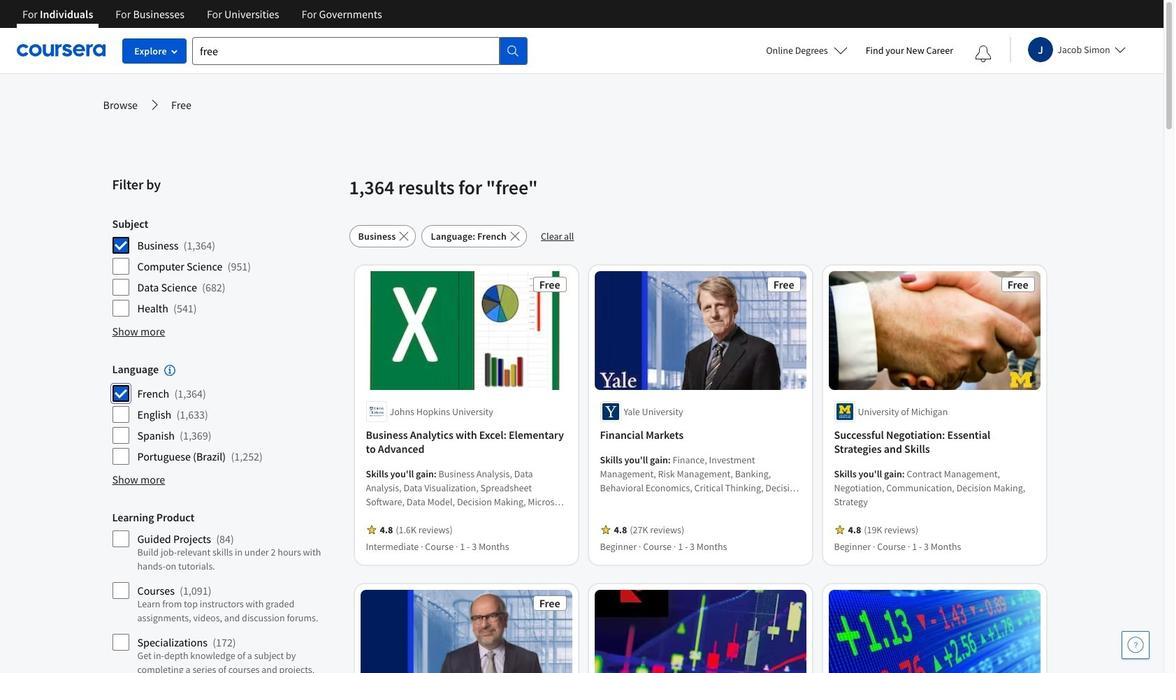 Task type: vqa. For each thing, say whether or not it's contained in the screenshot.
1st group from the bottom of the page
yes



Task type: describe. For each thing, give the bounding box(es) containing it.
banner navigation
[[11, 0, 393, 38]]



Task type: locate. For each thing, give the bounding box(es) containing it.
1 vertical spatial group
[[112, 362, 341, 466]]

help center image
[[1128, 637, 1145, 654]]

2 group from the top
[[112, 362, 341, 466]]

group
[[112, 217, 341, 317], [112, 362, 341, 466], [112, 511, 341, 673]]

information about this filter group image
[[164, 365, 176, 376]]

1 group from the top
[[112, 217, 341, 317]]

3 group from the top
[[112, 511, 341, 673]]

0 vertical spatial group
[[112, 217, 341, 317]]

None search field
[[192, 37, 528, 65]]

What do you want to learn? text field
[[192, 37, 500, 65]]

2 vertical spatial group
[[112, 511, 341, 673]]

coursera image
[[17, 39, 106, 62]]



